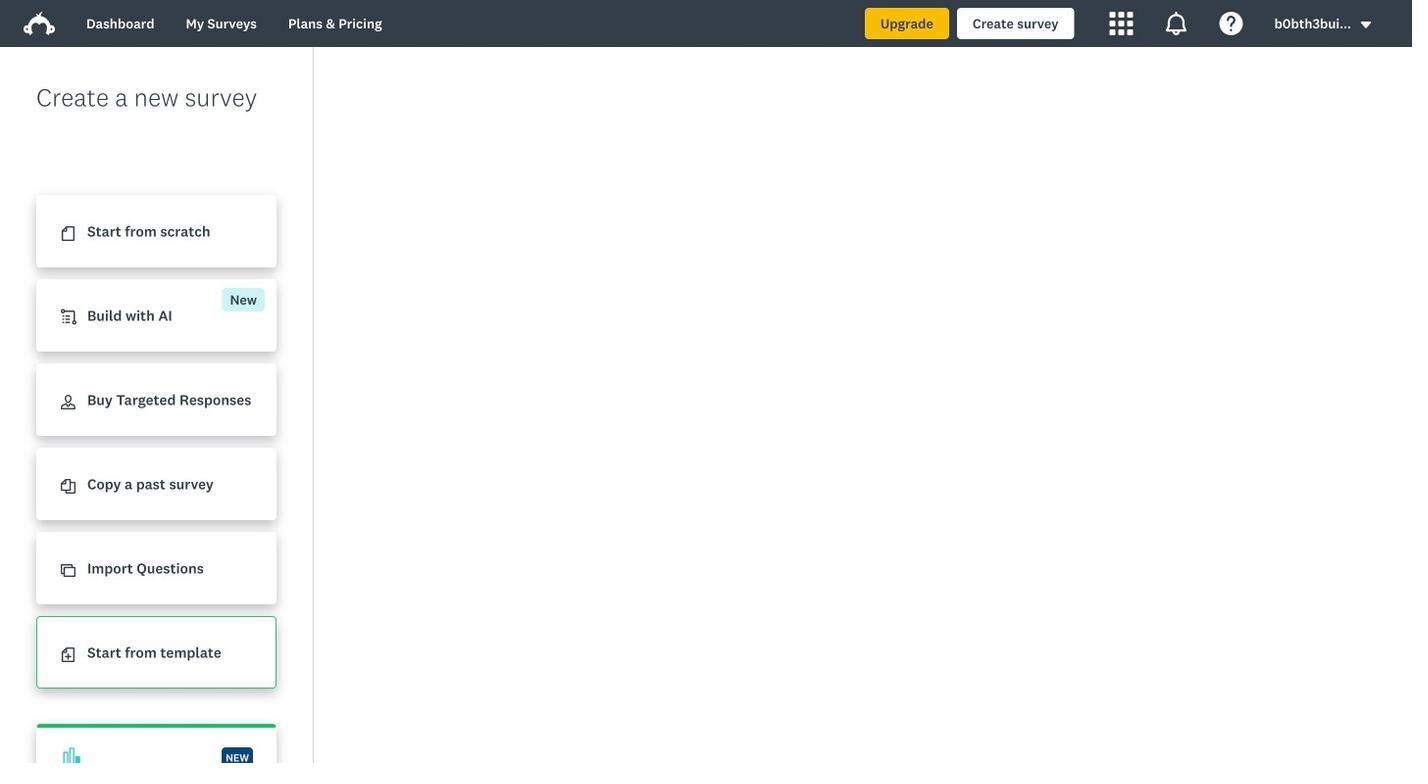 Task type: describe. For each thing, give the bounding box(es) containing it.
notification center icon image
[[1165, 12, 1188, 35]]

help icon image
[[1220, 12, 1243, 35]]

documentclone image
[[61, 480, 76, 495]]

clone image
[[61, 564, 76, 579]]



Task type: locate. For each thing, give the bounding box(es) containing it.
document image
[[61, 227, 76, 241]]

2 brand logo image from the top
[[24, 12, 55, 35]]

documentplus image
[[61, 648, 76, 663]]

user image
[[61, 395, 76, 410]]

dropdown arrow icon image
[[1359, 18, 1373, 32], [1361, 22, 1371, 28]]

1 brand logo image from the top
[[24, 8, 55, 39]]

products icon image
[[1110, 12, 1133, 35], [1110, 12, 1133, 35]]

brand logo image
[[24, 8, 55, 39], [24, 12, 55, 35]]



Task type: vqa. For each thing, say whether or not it's contained in the screenshot.
Documentclone image
yes



